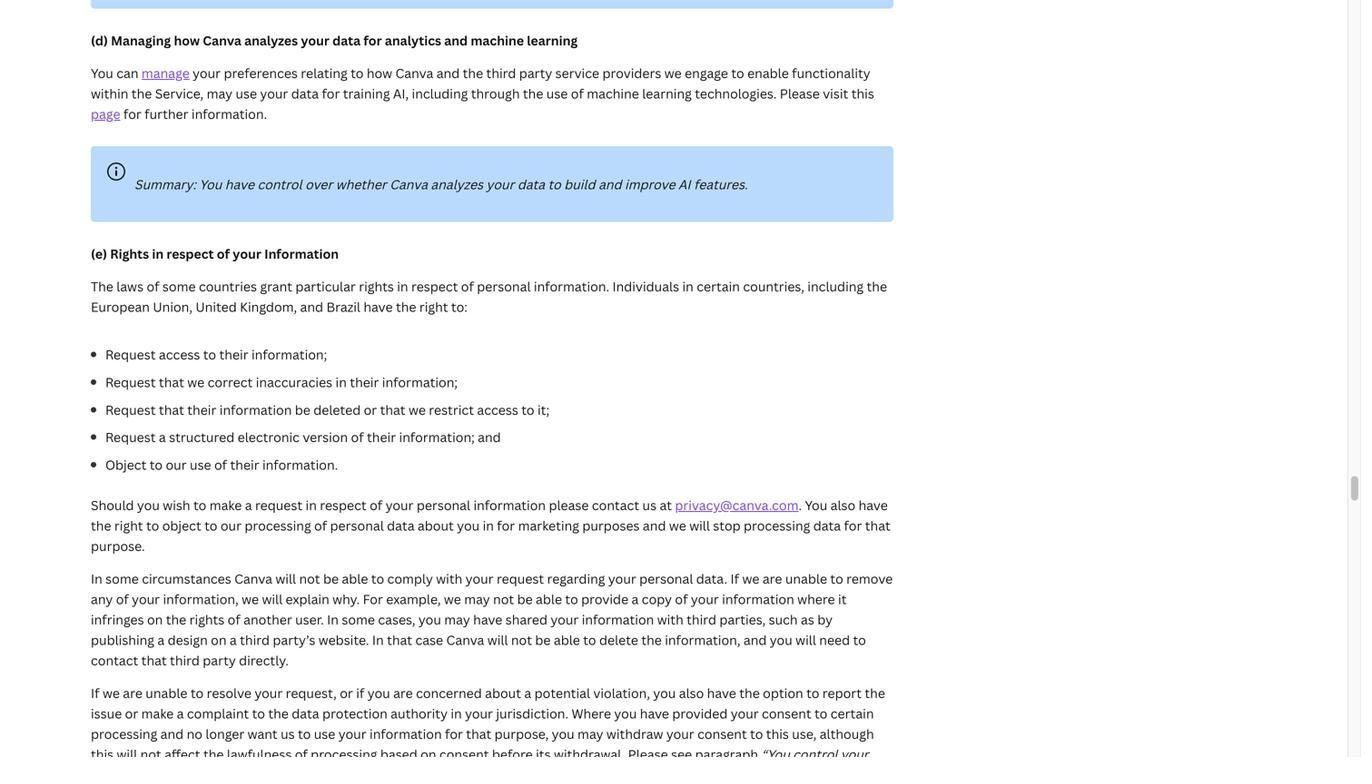 Task type: vqa. For each thing, say whether or not it's contained in the screenshot.
Top level navigation ELEMENT
no



Task type: locate. For each thing, give the bounding box(es) containing it.
their up 'correct' in the left of the page
[[219, 346, 249, 363]]

if
[[356, 685, 365, 702]]

right up purpose.
[[114, 517, 143, 534]]

make down 'object to our use of their information.'
[[210, 497, 242, 514]]

are up such
[[763, 571, 783, 588]]

information;
[[252, 346, 327, 363], [382, 374, 458, 391], [399, 429, 475, 446]]

1 request from the top
[[105, 346, 156, 363]]

1 horizontal spatial unable
[[786, 571, 828, 588]]

circumstances
[[142, 571, 231, 588]]

you up the case
[[419, 611, 441, 629]]

1 vertical spatial how
[[367, 65, 392, 82]]

manage
[[142, 65, 190, 82]]

request for request access to their information;
[[105, 346, 156, 363]]

data down should you wish to make a request in respect of your personal information please contact us at privacy@canva.com on the bottom of page
[[387, 517, 415, 534]]

this inside your preferences relating to how canva and the third party service providers we engage to enable functionality within the service, may use your data for training ai, including through the use of machine learning technologies. please visit this page for further information.
[[852, 85, 875, 102]]

their up deleted
[[350, 374, 379, 391]]

control
[[257, 176, 302, 193]]

data down request,
[[292, 705, 319, 723]]

1 horizontal spatial about
[[485, 685, 521, 702]]

restrict
[[429, 401, 474, 419]]

2 horizontal spatial some
[[342, 611, 375, 629]]

1 horizontal spatial us
[[643, 497, 657, 514]]

to up technologies. on the top right
[[732, 65, 745, 82]]

0 horizontal spatial analyzes
[[244, 32, 298, 49]]

request up shared
[[497, 571, 544, 588]]

canva
[[203, 32, 242, 49], [396, 65, 434, 82], [390, 176, 428, 193], [234, 571, 272, 588], [447, 632, 485, 649]]

on
[[147, 611, 163, 629], [211, 632, 227, 649], [421, 746, 437, 758]]

remove
[[847, 571, 893, 588]]

wish
[[163, 497, 190, 514]]

1 vertical spatial please
[[628, 746, 668, 758]]

and down at
[[643, 517, 666, 534]]

technologies.
[[695, 85, 777, 102]]

your up 'countries'
[[233, 245, 262, 262]]

respect down version
[[320, 497, 367, 514]]

0 horizontal spatial also
[[679, 685, 704, 702]]

use
[[236, 85, 257, 102], [547, 85, 568, 102], [190, 457, 211, 474], [314, 726, 336, 743]]

personal
[[477, 278, 531, 295], [417, 497, 471, 514], [330, 517, 384, 534], [640, 571, 693, 588]]

0 horizontal spatial how
[[174, 32, 200, 49]]

0 horizontal spatial please
[[628, 746, 668, 758]]

0 horizontal spatial learning
[[527, 32, 578, 49]]

0 vertical spatial information,
[[163, 591, 239, 608]]

0 vertical spatial our
[[166, 457, 187, 474]]

where
[[572, 705, 611, 723]]

to up 'correct' in the left of the page
[[203, 346, 216, 363]]

0 vertical spatial unable
[[786, 571, 828, 588]]

your down preferences
[[260, 85, 288, 102]]

data down relating at the left top
[[291, 85, 319, 102]]

0 horizontal spatial machine
[[471, 32, 524, 49]]

providers
[[603, 65, 662, 82]]

canva up ai,
[[396, 65, 434, 82]]

access left it;
[[477, 401, 519, 419]]

1 vertical spatial right
[[114, 517, 143, 534]]

our down the structured
[[166, 457, 187, 474]]

2 horizontal spatial this
[[852, 85, 875, 102]]

1 horizontal spatial machine
[[587, 85, 639, 102]]

respect inside the "the laws of some countries grant particular rights in respect of personal information. individuals in certain countries, including the european union, united kingdom, and brazil have the right to:"
[[412, 278, 458, 295]]

1 vertical spatial learning
[[642, 85, 692, 102]]

you for . you also have the right to object to our processing of personal data about you in for marketing purposes and we will stop processing data for that purpose.
[[805, 497, 828, 514]]

contact down publishing
[[91, 652, 138, 669]]

0 vertical spatial contact
[[592, 497, 640, 514]]

0 horizontal spatial including
[[412, 85, 468, 102]]

0 vertical spatial rights
[[359, 278, 394, 295]]

laws
[[117, 278, 144, 295]]

learning
[[527, 32, 578, 49], [642, 85, 692, 102]]

(d)
[[91, 32, 108, 49]]

information. inside the "the laws of some countries grant particular rights in respect of personal information. individuals in certain countries, including the european union, united kingdom, and brazil have the right to:"
[[534, 278, 610, 295]]

1 horizontal spatial learning
[[642, 85, 692, 102]]

1 vertical spatial on
[[211, 632, 227, 649]]

this right the visit
[[852, 85, 875, 102]]

1 vertical spatial respect
[[412, 278, 458, 295]]

not left "affect"
[[140, 746, 161, 758]]

that inside if we are unable to resolve your request, or if you are concerned about a potential violation, you also have the option to report the issue or make a complaint to the data protection authority in your jurisdiction. where you have provided your consent to certain processing and no longer want us to use your information for that purpose, you may withdraw your consent to this use, although this will not affect the lawfulness of processing based on consent before its withdrawal. please see paragraph
[[466, 726, 492, 743]]

right
[[420, 298, 448, 316], [114, 517, 143, 534]]

for
[[363, 591, 383, 608]]

also up provided
[[679, 685, 704, 702]]

0 horizontal spatial respect
[[167, 245, 214, 262]]

learning down "providers"
[[642, 85, 692, 102]]

personal inside . you also have the right to object to our processing of personal data about you in for marketing purposes and we will stop processing data for that purpose.
[[330, 517, 384, 534]]

how
[[174, 32, 200, 49], [367, 65, 392, 82]]

1 vertical spatial analyzes
[[431, 176, 483, 193]]

to up complaint
[[191, 685, 204, 702]]

1 vertical spatial information;
[[382, 374, 458, 391]]

third down design
[[170, 652, 200, 669]]

authority
[[391, 705, 448, 723]]

2 vertical spatial information;
[[399, 429, 475, 446]]

you right .
[[805, 497, 828, 514]]

0 vertical spatial party
[[519, 65, 553, 82]]

kingdom,
[[240, 298, 297, 316]]

rights
[[359, 278, 394, 295], [190, 611, 225, 629]]

0 vertical spatial including
[[412, 85, 468, 102]]

withdrawal.
[[554, 746, 625, 758]]

0 vertical spatial learning
[[527, 32, 578, 49]]

0 horizontal spatial this
[[91, 746, 114, 758]]

provided
[[673, 705, 728, 723]]

3 request from the top
[[105, 401, 156, 419]]

or left if
[[340, 685, 353, 702]]

1 horizontal spatial right
[[420, 298, 448, 316]]

unable inside if we are unable to resolve your request, or if you are concerned about a potential violation, you also have the option to report the issue or make a complaint to the data protection authority in your jurisdiction. where you have provided your consent to certain processing and no longer want us to use your information for that purpose, you may withdraw your consent to this use, although this will not affect the lawfulness of processing based on consent before its withdrawal. please see paragraph
[[146, 685, 188, 702]]

2 vertical spatial you
[[805, 497, 828, 514]]

1 horizontal spatial this
[[767, 726, 789, 743]]

not
[[299, 571, 320, 588], [493, 591, 514, 608], [511, 632, 532, 649], [140, 746, 161, 758]]

case
[[416, 632, 443, 649]]

1 horizontal spatial please
[[780, 85, 820, 102]]

request
[[255, 497, 303, 514], [497, 571, 544, 588]]

party inside your preferences relating to how canva and the third party service providers we engage to enable functionality within the service, may use your data for training ai, including through the use of machine learning technologies. please visit this page for further information.
[[519, 65, 553, 82]]

your down . you also have the right to object to our processing of personal data about you in for marketing purposes and we will stop processing data for that purpose.
[[466, 571, 494, 588]]

1 vertical spatial including
[[808, 278, 864, 295]]

you inside . you also have the right to object to our processing of personal data about you in for marketing purposes and we will stop processing data for that purpose.
[[457, 517, 480, 534]]

0 vertical spatial this
[[852, 85, 875, 102]]

party up resolve at the left of the page
[[203, 652, 236, 669]]

data up where
[[814, 517, 841, 534]]

0 vertical spatial in
[[91, 571, 102, 588]]

that down the request access to their information;
[[159, 374, 184, 391]]

provide
[[582, 591, 629, 608]]

2 horizontal spatial consent
[[762, 705, 812, 723]]

right inside the "the laws of some countries grant particular rights in respect of personal information. individuals in certain countries, including the european union, united kingdom, and brazil have the right to:"
[[420, 298, 448, 316]]

a
[[159, 429, 166, 446], [245, 497, 252, 514], [632, 591, 639, 608], [158, 632, 165, 649], [230, 632, 237, 649], [525, 685, 532, 702], [177, 705, 184, 723]]

request inside "in some circumstances canva will not be able to comply with your request regarding your personal data. if we are unable to remove any of your information, we will explain why. for example, we may not be able to provide a copy of your information where it infringes on the rights of another user. in some cases, you may have shared your information with third parties, such as by publishing a design on a third party's website. in that case canva will not be able to delete the information, and you will need to contact that third party directly."
[[497, 571, 544, 588]]

in right particular
[[397, 278, 408, 295]]

1 vertical spatial make
[[141, 705, 174, 723]]

ai,
[[393, 85, 409, 102]]

certain inside if we are unable to resolve your request, or if you are concerned about a potential violation, you also have the option to report the issue or make a complaint to the data protection authority in your jurisdiction. where you have provided your consent to certain processing and no longer want us to use your information for that purpose, you may withdraw your consent to this use, although this will not affect the lawfulness of processing based on consent before its withdrawal. please see paragraph
[[831, 705, 874, 723]]

make
[[210, 497, 242, 514], [141, 705, 174, 723]]

please left the visit
[[780, 85, 820, 102]]

on right design
[[211, 632, 227, 649]]

infringes
[[91, 611, 144, 629]]

certain
[[697, 278, 740, 295], [831, 705, 874, 723]]

information up electronic
[[220, 401, 292, 419]]

information up based
[[370, 726, 442, 743]]

have up provided
[[707, 685, 737, 702]]

our inside . you also have the right to object to our processing of personal data about you in for marketing purposes and we will stop processing data for that purpose.
[[221, 517, 242, 534]]

in inside . you also have the right to object to our processing of personal data about you in for marketing purposes and we will stop processing data for that purpose.
[[483, 517, 494, 534]]

2 request from the top
[[105, 374, 156, 391]]

be
[[295, 401, 311, 419], [323, 571, 339, 588], [517, 591, 533, 608], [535, 632, 551, 649]]

we inside if we are unable to resolve your request, or if you are concerned about a potential violation, you also have the option to report the issue or make a complaint to the data protection authority in your jurisdiction. where you have provided your consent to certain processing and no longer want us to use your information for that purpose, you may withdraw your consent to this use, although this will not affect the lawfulness of processing based on consent before its withdrawal. please see paragraph
[[103, 685, 120, 702]]

0 vertical spatial information.
[[192, 105, 267, 123]]

0 horizontal spatial information,
[[163, 591, 239, 608]]

0 vertical spatial access
[[159, 346, 200, 363]]

1 vertical spatial contact
[[91, 652, 138, 669]]

information
[[264, 245, 339, 262]]

the
[[463, 65, 483, 82], [132, 85, 152, 102], [523, 85, 544, 102], [867, 278, 888, 295], [396, 298, 416, 316], [91, 517, 111, 534], [166, 611, 186, 629], [642, 632, 662, 649], [740, 685, 760, 702], [865, 685, 886, 702], [268, 705, 289, 723], [203, 746, 224, 758]]

1 vertical spatial some
[[106, 571, 139, 588]]

have inside . you also have the right to object to our processing of personal data about you in for marketing purposes and we will stop processing data for that purpose.
[[859, 497, 888, 514]]

its
[[536, 746, 551, 758]]

2 horizontal spatial or
[[364, 401, 377, 419]]

1 horizontal spatial access
[[477, 401, 519, 419]]

you for summary: you have control over whether canva analyzes your data to build and improve ai features.
[[199, 176, 222, 193]]

are up authority
[[393, 685, 413, 702]]

design
[[168, 632, 208, 649]]

have
[[225, 176, 254, 193], [364, 298, 393, 316], [859, 497, 888, 514], [473, 611, 503, 629], [707, 685, 737, 702], [640, 705, 669, 723]]

and inside your preferences relating to how canva and the third party service providers we engage to enable functionality within the service, may use your data for training ai, including through the use of machine learning technologies. please visit this page for further information.
[[437, 65, 460, 82]]

about inside . you also have the right to object to our processing of personal data about you in for marketing purposes and we will stop processing data for that purpose.
[[418, 517, 454, 534]]

able up the why.
[[342, 571, 368, 588]]

their up the structured
[[187, 401, 217, 419]]

processing down .
[[744, 517, 811, 534]]

object to our use of their information.
[[105, 457, 338, 474]]

you inside . you also have the right to object to our processing of personal data about you in for marketing purposes and we will stop processing data for that purpose.
[[805, 497, 828, 514]]

0 vertical spatial you
[[91, 65, 113, 82]]

rights up design
[[190, 611, 225, 629]]

0 vertical spatial consent
[[762, 705, 812, 723]]

0 vertical spatial or
[[364, 401, 377, 419]]

how inside your preferences relating to how canva and the third party service providers we engage to enable functionality within the service, may use your data for training ai, including through the use of machine learning technologies. please visit this page for further information.
[[367, 65, 392, 82]]

0 horizontal spatial contact
[[91, 652, 138, 669]]

have right .
[[859, 497, 888, 514]]

and inside if we are unable to resolve your request, or if you are concerned about a potential violation, you also have the option to report the issue or make a complaint to the data protection authority in your jurisdiction. where you have provided your consent to certain processing and no longer want us to use your information for that purpose, you may withdraw your consent to this use, although this will not affect the lawfulness of processing based on consent before its withdrawal. please see paragraph
[[160, 726, 184, 743]]

you up provided
[[653, 685, 676, 702]]

1 horizontal spatial also
[[831, 497, 856, 514]]

0 horizontal spatial access
[[159, 346, 200, 363]]

your down directly. at the left
[[255, 685, 283, 702]]

in some circumstances canva will not be able to comply with your request regarding your personal data. if we are unable to remove any of your information, we will explain why. for example, we may not be able to provide a copy of your information where it infringes on the rights of another user. in some cases, you may have shared your information with third parties, such as by publishing a design on a third party's website. in that case canva will not be able to delete the information, and you will need to contact that third party directly.
[[91, 571, 893, 669]]

1 vertical spatial in
[[327, 611, 339, 629]]

on inside if we are unable to resolve your request, or if you are concerned about a potential violation, you also have the option to report the issue or make a complaint to the data protection authority in your jurisdiction. where you have provided your consent to certain processing and no longer want us to use your information for that purpose, you may withdraw your consent to this use, although this will not affect the lawfulness of processing based on consent before its withdrawal. please see paragraph
[[421, 746, 437, 758]]

you
[[137, 497, 160, 514], [457, 517, 480, 534], [419, 611, 441, 629], [770, 632, 793, 649], [368, 685, 390, 702], [653, 685, 676, 702], [614, 705, 637, 723], [552, 726, 575, 743]]

you
[[91, 65, 113, 82], [199, 176, 222, 193], [805, 497, 828, 514]]

will down as
[[796, 632, 817, 649]]

information. left individuals
[[534, 278, 610, 295]]

a down 'object to our use of their information.'
[[245, 497, 252, 514]]

union,
[[153, 298, 193, 316]]

version
[[303, 429, 348, 446]]

to
[[351, 65, 364, 82], [732, 65, 745, 82], [548, 176, 561, 193], [203, 346, 216, 363], [522, 401, 535, 419], [150, 457, 163, 474], [193, 497, 206, 514], [146, 517, 159, 534], [205, 517, 218, 534], [371, 571, 384, 588], [831, 571, 844, 588], [565, 591, 578, 608], [583, 632, 596, 649], [853, 632, 867, 649], [191, 685, 204, 702], [807, 685, 820, 702], [252, 705, 265, 723], [815, 705, 828, 723], [298, 726, 311, 743], [750, 726, 763, 743]]

to up the use,
[[815, 705, 828, 723]]

also right .
[[831, 497, 856, 514]]

issue
[[91, 705, 122, 723]]

1 vertical spatial unable
[[146, 685, 188, 702]]

0 horizontal spatial our
[[166, 457, 187, 474]]

object
[[105, 457, 147, 474]]

and down the parties,
[[744, 632, 767, 649]]

4 request from the top
[[105, 429, 156, 446]]

service
[[556, 65, 600, 82]]

0 horizontal spatial in
[[91, 571, 102, 588]]

0 horizontal spatial unable
[[146, 685, 188, 702]]

1 horizontal spatial if
[[731, 571, 740, 588]]

if inside if we are unable to resolve your request, or if you are concerned about a potential violation, you also have the option to report the issue or make a complaint to the data protection authority in your jurisdiction. where you have provided your consent to certain processing and no longer want us to use your information for that purpose, you may withdraw your consent to this use, although this will not affect the lawfulness of processing based on consent before its withdrawal. please see paragraph
[[91, 685, 100, 702]]

0 vertical spatial if
[[731, 571, 740, 588]]

we
[[665, 65, 682, 82], [187, 374, 205, 391], [409, 401, 426, 419], [669, 517, 687, 534], [743, 571, 760, 588], [242, 591, 259, 608], [444, 591, 461, 608], [103, 685, 120, 702]]

have left shared
[[473, 611, 503, 629]]

0 vertical spatial respect
[[167, 245, 214, 262]]

paragraph
[[696, 746, 759, 758]]

this left the use,
[[767, 726, 789, 743]]

contact
[[592, 497, 640, 514], [91, 652, 138, 669]]

your up relating at the left top
[[301, 32, 330, 49]]

1 horizontal spatial including
[[808, 278, 864, 295]]

not up explain
[[299, 571, 320, 588]]

machine down "providers"
[[587, 85, 639, 102]]

make inside if we are unable to resolve your request, or if you are concerned about a potential violation, you also have the option to report the issue or make a complaint to the data protection authority in your jurisdiction. where you have provided your consent to certain processing and no longer want us to use your information for that purpose, you may withdraw your consent to this use, although this will not affect the lawfulness of processing based on consent before its withdrawal. please see paragraph
[[141, 705, 174, 723]]

request for request that we correct inaccuracies in their information;
[[105, 374, 156, 391]]

the
[[91, 278, 113, 295]]

information. down the request a structured electronic version of their information; and
[[263, 457, 338, 474]]

able up shared
[[536, 591, 562, 608]]

will down shared
[[488, 632, 508, 649]]

that right deleted
[[380, 401, 406, 419]]

any
[[91, 591, 113, 608]]

able
[[342, 571, 368, 588], [536, 591, 562, 608], [554, 632, 580, 649]]

you can manage
[[91, 65, 190, 82]]

processing
[[245, 517, 311, 534], [744, 517, 811, 534], [91, 726, 157, 743], [311, 746, 377, 758]]

individuals
[[613, 278, 680, 295]]

2 vertical spatial consent
[[440, 746, 489, 758]]

are down publishing
[[123, 685, 143, 702]]

your
[[301, 32, 330, 49], [193, 65, 221, 82], [260, 85, 288, 102], [486, 176, 515, 193], [233, 245, 262, 262], [386, 497, 414, 514], [466, 571, 494, 588], [609, 571, 637, 588], [132, 591, 160, 608], [691, 591, 719, 608], [551, 611, 579, 629], [255, 685, 283, 702], [465, 705, 493, 723], [731, 705, 759, 723], [339, 726, 367, 743], [667, 726, 695, 743]]

0 horizontal spatial if
[[91, 685, 100, 702]]

2 horizontal spatial you
[[805, 497, 828, 514]]

processing down protection
[[311, 746, 377, 758]]

0 vertical spatial us
[[643, 497, 657, 514]]

us
[[643, 497, 657, 514], [281, 726, 295, 743]]

also
[[831, 497, 856, 514], [679, 685, 704, 702]]

you right if
[[368, 685, 390, 702]]

1 vertical spatial if
[[91, 685, 100, 702]]

it
[[838, 591, 847, 608]]

are
[[763, 571, 783, 588], [123, 685, 143, 702], [393, 685, 413, 702]]

page link
[[91, 105, 120, 123]]

of inside your preferences relating to how canva and the third party service providers we engage to enable functionality within the service, may use your data for training ai, including through the use of machine learning technologies. please visit this page for further information.
[[571, 85, 584, 102]]

third up through
[[487, 65, 516, 82]]

your up infringes
[[132, 591, 160, 608]]

have inside the "the laws of some countries grant particular rights in respect of personal information. individuals in certain countries, including the european union, united kingdom, and brazil have the right to:"
[[364, 298, 393, 316]]

parties,
[[720, 611, 766, 629]]

1 vertical spatial you
[[199, 176, 222, 193]]

0 horizontal spatial rights
[[190, 611, 225, 629]]

0 horizontal spatial party
[[203, 652, 236, 669]]

third left the parties,
[[687, 611, 717, 629]]

1 vertical spatial machine
[[587, 85, 639, 102]]

1 horizontal spatial you
[[199, 176, 222, 193]]

with down copy on the bottom left of the page
[[657, 611, 684, 629]]

1 horizontal spatial information,
[[665, 632, 741, 649]]

will down "issue"
[[117, 746, 137, 758]]

1 horizontal spatial party
[[519, 65, 553, 82]]

or
[[364, 401, 377, 419], [340, 685, 353, 702], [125, 705, 138, 723]]

1 horizontal spatial certain
[[831, 705, 874, 723]]

0 horizontal spatial certain
[[697, 278, 740, 295]]

in
[[91, 571, 102, 588], [327, 611, 339, 629], [372, 632, 384, 649]]

request for request a structured electronic version of their information; and
[[105, 429, 156, 446]]

in up any
[[91, 571, 102, 588]]

relating
[[301, 65, 348, 82]]

0 horizontal spatial with
[[436, 571, 463, 588]]

to right wish
[[193, 497, 206, 514]]

analyzes
[[244, 32, 298, 49], [431, 176, 483, 193]]

and up should you wish to make a request in respect of your personal information please contact us at privacy@canva.com on the bottom of page
[[478, 429, 501, 446]]

contact inside "in some circumstances canva will not be able to comply with your request regarding your personal data. if we are unable to remove any of your information, we will explain why. for example, we may not be able to provide a copy of your information where it infringes on the rights of another user. in some cases, you may have shared your information with third parties, such as by publishing a design on a third party's website. in that case canva will not be able to delete the information, and you will need to contact that third party directly."
[[91, 652, 138, 669]]

data inside your preferences relating to how canva and the third party service providers we engage to enable functionality within the service, may use your data for training ai, including through the use of machine learning technologies. please visit this page for further information.
[[291, 85, 319, 102]]

and up "affect"
[[160, 726, 184, 743]]

1 vertical spatial request
[[497, 571, 544, 588]]

1 horizontal spatial how
[[367, 65, 392, 82]]

we right the example,
[[444, 591, 461, 608]]

analytics
[[385, 32, 441, 49]]

0 vertical spatial how
[[174, 32, 200, 49]]

1 vertical spatial consent
[[698, 726, 747, 743]]

0 vertical spatial make
[[210, 497, 242, 514]]

0 horizontal spatial are
[[123, 685, 143, 702]]

if right data.
[[731, 571, 740, 588]]

as
[[801, 611, 815, 629]]

will inside . you also have the right to object to our processing of personal data about you in for marketing purposes and we will stop processing data for that purpose.
[[690, 517, 710, 534]]

0 vertical spatial able
[[342, 571, 368, 588]]

learning inside your preferences relating to how canva and the third party service providers we engage to enable functionality within the service, may use your data for training ai, including through the use of machine learning technologies. please visit this page for further information.
[[642, 85, 692, 102]]

1 horizontal spatial request
[[497, 571, 544, 588]]

have left control
[[225, 176, 254, 193]]

information; for of
[[399, 429, 475, 446]]

cases,
[[378, 611, 416, 629]]

data up relating at the left top
[[333, 32, 361, 49]]



Task type: describe. For each thing, give the bounding box(es) containing it.
right inside . you also have the right to object to our processing of personal data about you in for marketing purposes and we will stop processing data for that purpose.
[[114, 517, 143, 534]]

. you also have the right to object to our processing of personal data about you in for marketing purposes and we will stop processing data for that purpose.
[[91, 497, 891, 555]]

that inside . you also have the right to object to our processing of personal data about you in for marketing purposes and we will stop processing data for that purpose.
[[866, 517, 891, 534]]

for right page link
[[123, 105, 142, 123]]

personal inside the "the laws of some countries grant particular rights in respect of personal information. individuals in certain countries, including the european union, united kingdom, and brazil have the right to:"
[[477, 278, 531, 295]]

1 horizontal spatial contact
[[592, 497, 640, 514]]

third up directly. at the left
[[240, 632, 270, 649]]

rights inside the "the laws of some countries grant particular rights in respect of personal information. individuals in certain countries, including the european union, united kingdom, and brazil have the right to:"
[[359, 278, 394, 295]]

to down request,
[[298, 726, 311, 743]]

processing down "issue"
[[91, 726, 157, 743]]

please inside if we are unable to resolve your request, or if you are concerned about a potential violation, you also have the option to report the issue or make a complaint to the data protection authority in your jurisdiction. where you have provided your consent to certain processing and no longer want us to use your information for that purpose, you may withdraw your consent to this use, although this will not affect the lawfulness of processing based on consent before its withdrawal. please see paragraph
[[628, 746, 668, 758]]

personal inside "in some circumstances canva will not be able to comply with your request regarding your personal data. if we are unable to remove any of your information, we will explain why. for example, we may not be able to provide a copy of your information where it infringes on the rights of another user. in some cases, you may have shared your information with third parties, such as by publishing a design on a third party's website. in that case canva will not be able to delete the information, and you will need to contact that third party directly."
[[640, 571, 693, 588]]

example,
[[386, 591, 441, 608]]

visit
[[823, 85, 849, 102]]

may inside your preferences relating to how canva and the third party service providers we engage to enable functionality within the service, may use your data for training ai, including through the use of machine learning technologies. please visit this page for further information.
[[207, 85, 233, 102]]

information up the parties,
[[722, 591, 795, 608]]

managing
[[111, 32, 171, 49]]

not up shared
[[493, 591, 514, 608]]

1 horizontal spatial consent
[[698, 726, 747, 743]]

and right the analytics
[[444, 32, 468, 49]]

your up provide
[[609, 571, 637, 588]]

information inside if we are unable to resolve your request, or if you are concerned about a potential violation, you also have the option to report the issue or make a complaint to the data protection authority in your jurisdiction. where you have provided your consent to certain processing and no longer want us to use your information for that purpose, you may withdraw your consent to this use, although this will not affect the lawfulness of processing based on consent before its withdrawal. please see paragraph
[[370, 726, 442, 743]]

1 vertical spatial able
[[536, 591, 562, 608]]

explain
[[286, 591, 330, 608]]

canva inside your preferences relating to how canva and the third party service providers we engage to enable functionality within the service, may use your data for training ai, including through the use of machine learning technologies. please visit this page for further information.
[[396, 65, 434, 82]]

request that we correct inaccuracies in their information;
[[105, 374, 458, 391]]

2 vertical spatial respect
[[320, 497, 367, 514]]

will up explain
[[276, 571, 296, 588]]

stop
[[713, 517, 741, 534]]

the laws of some countries grant particular rights in respect of personal information. individuals in certain countries, including the european union, united kingdom, and brazil have the right to:
[[91, 278, 888, 316]]

data inside if we are unable to resolve your request, or if you are concerned about a potential violation, you also have the option to report the issue or make a complaint to the data protection authority in your jurisdiction. where you have provided your consent to certain processing and no longer want us to use your information for that purpose, you may withdraw your consent to this use, although this will not affect the lawfulness of processing based on consent before its withdrawal. please see paragraph
[[292, 705, 319, 723]]

concerned
[[416, 685, 482, 702]]

not down shared
[[511, 632, 532, 649]]

(e) rights in respect of your information
[[91, 245, 339, 262]]

a right design
[[230, 632, 237, 649]]

their right version
[[367, 429, 396, 446]]

2 vertical spatial information.
[[263, 457, 338, 474]]

0 vertical spatial request
[[255, 497, 303, 514]]

also inside . you also have the right to object to our processing of personal data about you in for marketing purposes and we will stop processing data for that purpose.
[[831, 497, 856, 514]]

some inside the "the laws of some countries grant particular rights in respect of personal information. individuals in certain countries, including the european union, united kingdom, and brazil have the right to:"
[[163, 278, 196, 295]]

1 vertical spatial access
[[477, 401, 519, 419]]

we inside . you also have the right to object to our processing of personal data about you in for marketing purposes and we will stop processing data for that purpose.
[[669, 517, 687, 534]]

1 horizontal spatial analyzes
[[431, 176, 483, 193]]

have up withdraw
[[640, 705, 669, 723]]

to right object on the bottom of the page
[[205, 517, 218, 534]]

for left marketing on the bottom of the page
[[497, 517, 515, 534]]

why.
[[333, 591, 360, 608]]

your up service,
[[193, 65, 221, 82]]

2 vertical spatial able
[[554, 632, 580, 649]]

we right data.
[[743, 571, 760, 588]]

third inside your preferences relating to how canva and the third party service providers we engage to enable functionality within the service, may use your data for training ai, including through the use of machine learning technologies. please visit this page for further information.
[[487, 65, 516, 82]]

we left restrict
[[409, 401, 426, 419]]

us inside if we are unable to resolve your request, or if you are concerned about a potential violation, you also have the option to report the issue or make a complaint to the data protection authority in your jurisdiction. where you have provided your consent to certain processing and no longer want us to use your information for that purpose, you may withdraw your consent to this use, although this will not affect the lawfulness of processing based on consent before its withdrawal. please see paragraph
[[281, 726, 295, 743]]

0 horizontal spatial you
[[91, 65, 113, 82]]

1 vertical spatial information,
[[665, 632, 741, 649]]

privacy@canva.com link
[[675, 497, 799, 514]]

want
[[248, 726, 278, 743]]

ai
[[679, 176, 691, 193]]

for up remove
[[844, 517, 862, 534]]

0 horizontal spatial consent
[[440, 746, 489, 758]]

purpose,
[[495, 726, 549, 743]]

privacy@canva.com
[[675, 497, 799, 514]]

data left build
[[518, 176, 545, 193]]

comply
[[387, 571, 433, 588]]

1 horizontal spatial make
[[210, 497, 242, 514]]

unable inside "in some circumstances canva will not be able to comply with your request regarding your personal data. if we are unable to remove any of your information, we will explain why. for example, we may not be able to provide a copy of your information where it infringes on the rights of another user. in some cases, you may have shared your information with third parties, such as by publishing a design on a third party's website. in that case canva will not be able to delete the information, and you will need to contact that third party directly."
[[786, 571, 828, 588]]

2 vertical spatial in
[[372, 632, 384, 649]]

a left complaint
[[177, 705, 184, 723]]

for left the analytics
[[364, 32, 382, 49]]

are inside "in some circumstances canva will not be able to comply with your request regarding your personal data. if we are unable to remove any of your information, we will explain why. for example, we may not be able to provide a copy of your information where it infringes on the rights of another user. in some cases, you may have shared your information with third parties, such as by publishing a design on a third party's website. in that case canva will not be able to delete the information, and you will need to contact that third party directly."
[[763, 571, 783, 588]]

to left 'delete'
[[583, 632, 596, 649]]

rights inside "in some circumstances canva will not be able to comply with your request regarding your personal data. if we are unable to remove any of your information, we will explain why. for example, we may not be able to provide a copy of your information where it infringes on the rights of another user. in some cases, you may have shared your information with third parties, such as by publishing a design on a third party's website. in that case canva will not be able to delete the information, and you will need to contact that third party directly."
[[190, 611, 225, 629]]

marketing
[[518, 517, 580, 534]]

particular
[[296, 278, 356, 295]]

european
[[91, 298, 150, 316]]

may right cases,
[[444, 611, 470, 629]]

use down the structured
[[190, 457, 211, 474]]

purposes
[[583, 517, 640, 534]]

it;
[[538, 401, 550, 419]]

structured
[[169, 429, 235, 446]]

functionality
[[792, 65, 871, 82]]

request,
[[286, 685, 337, 702]]

by
[[818, 611, 833, 629]]

to left it;
[[522, 401, 535, 419]]

data.
[[697, 571, 728, 588]]

and inside the "the laws of some countries grant particular rights in respect of personal information. individuals in certain countries, including the european union, united kingdom, and brazil have the right to:"
[[300, 298, 323, 316]]

0 vertical spatial on
[[147, 611, 163, 629]]

that up the structured
[[159, 401, 184, 419]]

enable
[[748, 65, 789, 82]]

you down violation,
[[614, 705, 637, 723]]

may inside if we are unable to resolve your request, or if you are concerned about a potential violation, you also have the option to report the issue or make a complaint to the data protection authority in your jurisdiction. where you have provided your consent to certain processing and no longer want us to use your information for that purpose, you may withdraw your consent to this use, although this will not affect the lawfulness of processing based on consent before its withdrawal. please see paragraph
[[578, 726, 604, 743]]

not inside if we are unable to resolve your request, or if you are concerned about a potential violation, you also have the option to report the issue or make a complaint to the data protection authority in your jurisdiction. where you have provided your consent to certain processing and no longer want us to use your information for that purpose, you may withdraw your consent to this use, although this will not affect the lawfulness of processing based on consent before its withdrawal. please see paragraph
[[140, 746, 161, 758]]

and inside . you also have the right to object to our processing of personal data about you in for marketing purposes and we will stop processing data for that purpose.
[[643, 517, 666, 534]]

including inside your preferences relating to how canva and the third party service providers we engage to enable functionality within the service, may use your data for training ai, including through the use of machine learning technologies. please visit this page for further information.
[[412, 85, 468, 102]]

publishing
[[91, 632, 154, 649]]

complaint
[[187, 705, 249, 723]]

that down cases,
[[387, 632, 412, 649]]

improve
[[625, 176, 676, 193]]

to left object on the bottom of the page
[[146, 517, 159, 534]]

to up paragraph
[[750, 726, 763, 743]]

to left report
[[807, 685, 820, 702]]

you up withdrawal.
[[552, 726, 575, 743]]

and inside "in some circumstances canva will not be able to comply with your request regarding your personal data. if we are unable to remove any of your information, we will explain why. for example, we may not be able to provide a copy of your information where it infringes on the rights of another user. in some cases, you may have shared your information with third parties, such as by publishing a design on a third party's website. in that case canva will not be able to delete the information, and you will need to contact that third party directly."
[[744, 632, 767, 649]]

please
[[549, 497, 589, 514]]

in right rights
[[152, 245, 164, 262]]

have inside "in some circumstances canva will not be able to comply with your request regarding your personal data. if we are unable to remove any of your information, we will explain why. for example, we may not be able to provide a copy of your information where it infringes on the rights of another user. in some cases, you may have shared your information with third parties, such as by publishing a design on a third party's website. in that case canva will not be able to delete the information, and you will need to contact that third party directly."
[[473, 611, 503, 629]]

that down publishing
[[141, 652, 167, 669]]

please inside your preferences relating to how canva and the third party service providers we engage to enable functionality within the service, may use your data for training ai, including through the use of machine learning technologies. please visit this page for further information.
[[780, 85, 820, 102]]

regarding
[[547, 571, 605, 588]]

to right object
[[150, 457, 163, 474]]

information. inside your preferences relating to how canva and the third party service providers we engage to enable functionality within the service, may use your data for training ai, including through the use of machine learning technologies. please visit this page for further information.
[[192, 105, 267, 123]]

use,
[[792, 726, 817, 743]]

certain inside the "the laws of some countries grant particular rights in respect of personal information. individuals in certain countries, including the european union, united kingdom, and brazil have the right to:"
[[697, 278, 740, 295]]

inaccuracies
[[256, 374, 333, 391]]

build
[[564, 176, 596, 193]]

be up the request a structured electronic version of their information; and
[[295, 401, 311, 419]]

violation,
[[594, 685, 650, 702]]

machine inside your preferences relating to how canva and the third party service providers we engage to enable functionality within the service, may use your data for training ai, including through the use of machine learning technologies. please visit this page for further information.
[[587, 85, 639, 102]]

(d) managing how canva analyzes your data for analytics and machine learning
[[91, 32, 578, 49]]

your left build
[[486, 176, 515, 193]]

party's
[[273, 632, 316, 649]]

page
[[91, 105, 120, 123]]

website.
[[319, 632, 369, 649]]

including inside the "the laws of some countries grant particular rights in respect of personal information. individuals in certain countries, including the european union, united kingdom, and brazil have the right to:"
[[808, 278, 864, 295]]

to left build
[[548, 176, 561, 193]]

resolve
[[207, 685, 252, 702]]

will up another
[[262, 591, 283, 608]]

(e)
[[91, 245, 107, 262]]

to up for on the bottom of page
[[371, 571, 384, 588]]

information up 'delete'
[[582, 611, 654, 629]]

a left design
[[158, 632, 165, 649]]

through
[[471, 85, 520, 102]]

your up paragraph
[[731, 705, 759, 723]]

canva right whether
[[390, 176, 428, 193]]

canva up preferences
[[203, 32, 242, 49]]

0 vertical spatial analyzes
[[244, 32, 298, 49]]

united
[[196, 298, 237, 316]]

about inside if we are unable to resolve your request, or if you are concerned about a potential violation, you also have the option to report the issue or make a complaint to the data protection authority in your jurisdiction. where you have provided your consent to certain processing and no longer want us to use your information for that purpose, you may withdraw your consent to this use, although this will not affect the lawfulness of processing based on consent before its withdrawal. please see paragraph
[[485, 685, 521, 702]]

report
[[823, 685, 862, 702]]

information up marketing on the bottom of the page
[[474, 497, 546, 514]]

we left 'correct' in the left of the page
[[187, 374, 205, 391]]

your up comply
[[386, 497, 414, 514]]

information; for in
[[382, 374, 458, 391]]

see
[[671, 746, 692, 758]]

also inside if we are unable to resolve your request, or if you are concerned about a potential violation, you also have the option to report the issue or make a complaint to the data protection authority in your jurisdiction. where you have provided your consent to certain processing and no longer want us to use your information for that purpose, you may withdraw your consent to this use, although this will not affect the lawfulness of processing based on consent before its withdrawal. please see paragraph
[[679, 685, 704, 702]]

grant
[[260, 278, 293, 295]]

you down such
[[770, 632, 793, 649]]

engage
[[685, 65, 729, 82]]

for down relating at the left top
[[322, 85, 340, 102]]

1 horizontal spatial in
[[327, 611, 339, 629]]

although
[[820, 726, 875, 743]]

use down service
[[547, 85, 568, 102]]

1 horizontal spatial are
[[393, 685, 413, 702]]

lawfulness
[[227, 746, 292, 758]]

should
[[91, 497, 134, 514]]

a left the structured
[[159, 429, 166, 446]]

be up the why.
[[323, 571, 339, 588]]

can
[[116, 65, 139, 82]]

your down data.
[[691, 591, 719, 608]]

request for request that their information be deleted or that we restrict access to it;
[[105, 401, 156, 419]]

request access to their information;
[[105, 346, 327, 363]]

may right the example,
[[464, 591, 490, 608]]

another
[[244, 611, 292, 629]]

within
[[91, 85, 128, 102]]

canva up another
[[234, 571, 272, 588]]

if inside "in some circumstances canva will not be able to comply with your request regarding your personal data. if we are unable to remove any of your information, we will explain why. for example, we may not be able to provide a copy of your information where it infringes on the rights of another user. in some cases, you may have shared your information with third parties, such as by publishing a design on a third party's website. in that case canva will not be able to delete the information, and you will need to contact that third party directly."
[[731, 571, 740, 588]]

summary:
[[134, 176, 196, 193]]

will inside if we are unable to resolve your request, or if you are concerned about a potential violation, you also have the option to report the issue or make a complaint to the data protection authority in your jurisdiction. where you have provided your consent to certain processing and no longer want us to use your information for that purpose, you may withdraw your consent to this use, although this will not affect the lawfulness of processing based on consent before its withdrawal. please see paragraph
[[117, 746, 137, 758]]

use down preferences
[[236, 85, 257, 102]]

based
[[380, 746, 418, 758]]

option
[[763, 685, 804, 702]]

shared
[[506, 611, 548, 629]]

request a structured electronic version of their information; and
[[105, 429, 501, 446]]

preferences
[[224, 65, 298, 82]]

1 horizontal spatial with
[[657, 611, 684, 629]]

your down protection
[[339, 726, 367, 743]]

request that their information be deleted or that we restrict access to it;
[[105, 401, 550, 419]]

in down the request a structured electronic version of their information; and
[[306, 497, 317, 514]]

0 vertical spatial machine
[[471, 32, 524, 49]]

to up the want
[[252, 705, 265, 723]]

protection
[[323, 705, 388, 723]]

copy
[[642, 591, 672, 608]]

your right shared
[[551, 611, 579, 629]]

we inside your preferences relating to how canva and the third party service providers we engage to enable functionality within the service, may use your data for training ai, including through the use of machine learning technologies. please visit this page for further information.
[[665, 65, 682, 82]]

of inside . you also have the right to object to our processing of personal data about you in for marketing purposes and we will stop processing data for that purpose.
[[314, 517, 327, 534]]

0 horizontal spatial or
[[125, 705, 138, 723]]

where
[[798, 591, 835, 608]]

1 horizontal spatial or
[[340, 685, 353, 702]]

withdraw
[[607, 726, 664, 743]]

delete
[[600, 632, 639, 649]]

to down regarding
[[565, 591, 578, 608]]

to up training at top
[[351, 65, 364, 82]]

be down shared
[[535, 632, 551, 649]]

we up another
[[242, 591, 259, 608]]

for inside if we are unable to resolve your request, or if you are concerned about a potential violation, you also have the option to report the issue or make a complaint to the data protection authority in your jurisdiction. where you have provided your consent to certain processing and no longer want us to use your information for that purpose, you may withdraw your consent to this use, although this will not affect the lawfulness of processing based on consent before its withdrawal. please see paragraph
[[445, 726, 463, 743]]

in up deleted
[[336, 374, 347, 391]]

countries,
[[743, 278, 805, 295]]

use inside if we are unable to resolve your request, or if you are concerned about a potential violation, you also have the option to report the issue or make a complaint to the data protection authority in your jurisdiction. where you have provided your consent to certain processing and no longer want us to use your information for that purpose, you may withdraw your consent to this use, although this will not affect the lawfulness of processing based on consent before its withdrawal. please see paragraph
[[314, 726, 336, 743]]

canva right the case
[[447, 632, 485, 649]]

your down concerned
[[465, 705, 493, 723]]

of inside if we are unable to resolve your request, or if you are concerned about a potential violation, you also have the option to report the issue or make a complaint to the data protection authority in your jurisdiction. where you have provided your consent to certain processing and no longer want us to use your information for that purpose, you may withdraw your consent to this use, although this will not affect the lawfulness of processing based on consent before its withdrawal. please see paragraph
[[295, 746, 308, 758]]

your preferences relating to how canva and the third party service providers we engage to enable functionality within the service, may use your data for training ai, including through the use of machine learning technologies. please visit this page for further information.
[[91, 65, 875, 123]]

2 vertical spatial some
[[342, 611, 375, 629]]

their down electronic
[[230, 457, 259, 474]]

in inside if we are unable to resolve your request, or if you are concerned about a potential violation, you also have the option to report the issue or make a complaint to the data protection authority in your jurisdiction. where you have provided your consent to certain processing and no longer want us to use your information for that purpose, you may withdraw your consent to this use, although this will not affect the lawfulness of processing based on consent before its withdrawal. please see paragraph
[[451, 705, 462, 723]]

the inside . you also have the right to object to our processing of personal data about you in for marketing purposes and we will stop processing data for that purpose.
[[91, 517, 111, 534]]

your up see
[[667, 726, 695, 743]]

purpose.
[[91, 538, 145, 555]]

a up jurisdiction.
[[525, 685, 532, 702]]

to:
[[451, 298, 468, 316]]

party inside "in some circumstances canva will not be able to comply with your request regarding your personal data. if we are unable to remove any of your information, we will explain why. for example, we may not be able to provide a copy of your information where it infringes on the rights of another user. in some cases, you may have shared your information with third parties, such as by publishing a design on a third party's website. in that case canva will not be able to delete the information, and you will need to contact that third party directly."
[[203, 652, 236, 669]]

to right need
[[853, 632, 867, 649]]

summary: you have control over whether canva analyzes your data to build and improve ai features.
[[134, 176, 748, 193]]

countries
[[199, 278, 257, 295]]

electronic
[[238, 429, 300, 446]]

1 horizontal spatial on
[[211, 632, 227, 649]]

0 vertical spatial information;
[[252, 346, 327, 363]]



